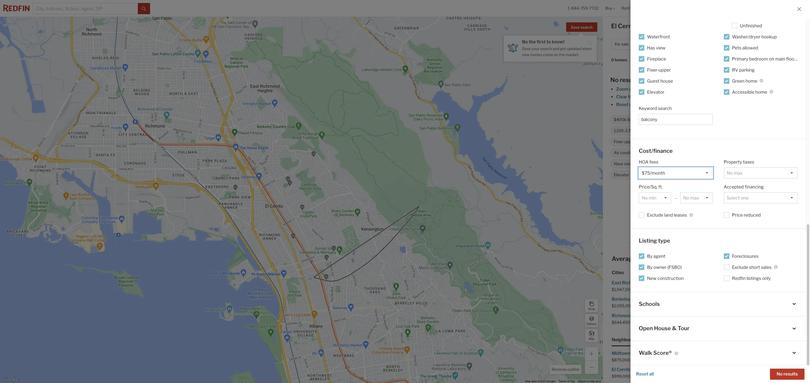 Task type: locate. For each thing, give the bounding box(es) containing it.
list box for property taxes
[[724, 167, 798, 179]]

$400k-$4.5m inside $400k-$4.5m button
[[646, 42, 672, 47]]

1 horizontal spatial $4.5m
[[660, 42, 672, 47]]

1 filters from the left
[[635, 102, 648, 107]]

map down out
[[636, 94, 646, 100]]

fireplace down has view
[[648, 56, 667, 61]]

waterfront
[[648, 34, 671, 39]]

1 vertical spatial allowed
[[657, 162, 671, 166]]

1 vertical spatial hookup
[[711, 162, 725, 166]]

reset inside zoom out clear the map boundary reset all filters or remove one of your filters below to see more homes
[[617, 102, 629, 107]]

1 vertical spatial pets
[[648, 162, 656, 166]]

0 horizontal spatial reset
[[617, 102, 629, 107]]

redfin link
[[675, 192, 689, 197]]

$999,000
[[612, 374, 631, 379]]

0 vertical spatial $400k-$4.5m
[[646, 42, 672, 47]]

zoom out clear the map boundary reset all filters or remove one of your filters below to see more homes
[[617, 87, 761, 107]]

2,750
[[626, 128, 636, 133]]

$400k- up 1,100-
[[614, 117, 628, 122]]

1 vertical spatial $4.5m
[[628, 117, 640, 122]]

0 vertical spatial elevator
[[648, 89, 665, 95]]

0 vertical spatial studio+
[[726, 42, 741, 47]]

759-
[[581, 6, 590, 11]]

of left the use
[[567, 380, 570, 383]]

0 horizontal spatial no results
[[611, 76, 640, 83]]

for inside 'east richmond heights homes for sale $1,047,500'
[[677, 280, 683, 286]]

save for save search
[[571, 25, 580, 30]]

1 vertical spatial by
[[648, 265, 653, 270]]

by left owner on the right bottom of page
[[648, 265, 653, 270]]

homes right new
[[531, 52, 543, 57]]

homes up $629,000
[[723, 280, 737, 286]]

0 vertical spatial map
[[589, 337, 595, 340]]

1 horizontal spatial ft.
[[659, 184, 663, 190]]

0 vertical spatial reset
[[617, 102, 629, 107]]

view right has
[[656, 45, 666, 50]]

your right one
[[685, 102, 694, 107]]

average
[[612, 255, 636, 262]]

0 vertical spatial ca
[[642, 22, 650, 30]]

redfin for redfin "link"
[[675, 192, 689, 197]]

cerrito down accepted
[[724, 192, 739, 197]]

view for has view
[[656, 45, 666, 50]]

guest up balcony
[[740, 162, 751, 166]]

1 vertical spatial pets allowed
[[648, 162, 671, 166]]

for inside richmond homes for sale $644,450
[[650, 313, 655, 318]]

0 horizontal spatial ft.
[[643, 128, 647, 133]]

reset all button
[[637, 369, 654, 380]]

the up reset all filters button
[[629, 94, 636, 100]]

save
[[571, 25, 580, 30], [523, 46, 531, 51]]

1 vertical spatial accessible
[[681, 173, 701, 177]]

0 horizontal spatial map
[[526, 380, 531, 383]]

all right hills
[[650, 371, 654, 377]]

cerrito inside el cerrito hills homes for sale $999,000
[[617, 367, 632, 372]]

washer/dryer
[[733, 34, 761, 39], [685, 162, 710, 166]]

zip
[[654, 337, 660, 342]]

accessible home up more
[[733, 89, 768, 95]]

save inside button
[[571, 25, 580, 30]]

search for keyword search
[[658, 106, 672, 111]]

submit search image
[[142, 7, 146, 11]]

exclude for exclude short sales
[[733, 265, 749, 270]]

terms of use link
[[559, 380, 575, 383]]

$400k-$4.5m down waterfront
[[646, 42, 672, 47]]

the
[[529, 39, 536, 44], [559, 52, 565, 57], [629, 94, 636, 100]]

el inside el cerrito hills homes for sale $999,000
[[612, 367, 616, 372]]

reset
[[617, 102, 629, 107], [637, 371, 649, 377]]

7732
[[590, 6, 599, 11]]

guest down fixer-upper
[[648, 78, 660, 84]]

your down first
[[532, 46, 540, 51]]

—
[[675, 196, 678, 200]]

homes inside midtown homes for sale $875,000
[[632, 351, 646, 356]]

the down get
[[559, 52, 565, 57]]

land
[[665, 213, 673, 218]]

california
[[694, 192, 714, 197]]

homes inside el cerrito hills homes for sale $999,000
[[643, 367, 657, 372]]

homes down the by owner (fsbo)
[[662, 280, 676, 286]]

the inside save your search and get updated when new homes come on the market.
[[559, 52, 565, 57]]

1,100-
[[614, 128, 626, 133]]

0 vertical spatial allowed
[[743, 45, 759, 50]]

green home down rv parking
[[733, 78, 758, 84]]

/
[[742, 42, 743, 47]]

2 vertical spatial the
[[629, 94, 636, 100]]

0 horizontal spatial pets
[[648, 162, 656, 166]]

homes inside richmond homes for sale $644,450
[[634, 313, 649, 318]]

green down rv
[[733, 78, 745, 84]]

0 horizontal spatial ca
[[642, 22, 650, 30]]

1 horizontal spatial to
[[721, 102, 726, 107]]

hookup down insights
[[762, 34, 777, 39]]

filters left below
[[695, 102, 707, 107]]

unfinished
[[741, 23, 763, 28]]

on
[[554, 52, 559, 57], [770, 56, 775, 61]]

list box up financing
[[724, 167, 798, 179]]

homes inside save your search and get updated when new homes come on the market.
[[531, 52, 543, 57]]

data
[[532, 380, 537, 383]]

homes inside 'east richmond heights homes for sale $1,047,500'
[[662, 280, 676, 286]]

short
[[750, 265, 761, 270]]

by for by owner (fsbo)
[[648, 265, 653, 270]]

1 horizontal spatial guest house
[[740, 162, 763, 166]]

0 vertical spatial of
[[680, 102, 684, 107]]

map
[[589, 337, 595, 340], [526, 380, 531, 383]]

map for map data ©2023 google
[[526, 380, 531, 383]]

schools
[[639, 301, 660, 307]]

0 homes • sort : recommended
[[612, 58, 672, 63]]

exclude short sales
[[733, 265, 772, 270]]

redfin left listings
[[733, 276, 746, 281]]

map inside zoom out clear the map boundary reset all filters or remove one of your filters below to see more homes
[[636, 94, 646, 100]]

ad region
[[606, 206, 808, 231]]

accessible up redfin "link"
[[681, 173, 701, 177]]

map right "a"
[[590, 380, 595, 383]]

by left agent
[[648, 254, 653, 259]]

foreclosures
[[733, 254, 759, 259]]

filters down the clear the map boundary button
[[635, 102, 648, 107]]

1 horizontal spatial map
[[589, 337, 595, 340]]

guest
[[648, 78, 660, 84], [740, 162, 751, 166]]

save up new
[[523, 46, 531, 51]]

richmond up $1,047,500
[[623, 280, 644, 286]]

berkeley homes for sale $1,095,000
[[612, 297, 662, 308]]

studio+ inside button
[[726, 42, 741, 47]]

homes right more
[[747, 102, 761, 107]]

remove accessible home image
[[715, 173, 718, 177]]

remove 5+ parking spots image
[[789, 173, 792, 177]]

be the first to know! dialog
[[504, 32, 597, 62]]

results
[[620, 76, 640, 83], [784, 371, 799, 377]]

1 horizontal spatial accessible
[[733, 89, 755, 95]]

map inside 'map' button
[[589, 337, 595, 340]]

1 vertical spatial richmond
[[612, 313, 634, 318]]

ft. right price/sq.
[[659, 184, 663, 190]]

1 vertical spatial $400k-
[[614, 117, 628, 122]]

for inside homes for sale $629,000
[[738, 280, 744, 286]]

accessible up more
[[733, 89, 755, 95]]

house
[[655, 325, 671, 332]]

list box
[[639, 167, 713, 179], [724, 167, 798, 179], [639, 192, 672, 203], [681, 192, 713, 203], [724, 192, 798, 203]]

1 horizontal spatial no results
[[777, 371, 799, 377]]

1 horizontal spatial washer/dryer
[[733, 34, 761, 39]]

homes right hills
[[643, 367, 657, 372]]

homes inside zoom out clear the map boundary reset all filters or remove one of your filters below to see more homes
[[747, 102, 761, 107]]

ca
[[642, 22, 650, 30], [719, 255, 727, 262]]

1 vertical spatial ft.
[[659, 184, 663, 190]]

house up financing
[[752, 162, 763, 166]]

ft. right sq.
[[643, 128, 647, 133]]

reset inside button
[[637, 371, 649, 377]]

1 by from the top
[[648, 254, 653, 259]]

el up for
[[612, 22, 617, 30]]

exclude down foreclosures
[[733, 265, 749, 270]]

search up come
[[541, 46, 552, 51]]

2 vertical spatial search
[[658, 106, 672, 111]]

financing
[[745, 184, 764, 190]]

walk score®
[[639, 350, 672, 356]]

washer/dryer hookup up remove accessible home image
[[685, 162, 725, 166]]

remove
[[552, 367, 567, 372]]

0 vertical spatial green home
[[733, 78, 758, 84]]

exclude left land
[[648, 213, 664, 218]]

guest house down fixer-upper
[[648, 78, 674, 84]]

new construction
[[648, 276, 684, 281]]

0 horizontal spatial all
[[630, 102, 634, 107]]

search for save search
[[581, 25, 593, 30]]

1 vertical spatial $400k-$4.5m
[[614, 117, 640, 122]]

studio+
[[726, 42, 741, 47], [655, 117, 669, 122]]

0 horizontal spatial exclude
[[648, 213, 664, 218]]

0 horizontal spatial $4.5m
[[628, 117, 640, 122]]

$4.5m left remove $400k-$4.5m icon
[[628, 117, 640, 122]]

homes right the 0
[[615, 58, 628, 62]]

0 vertical spatial cerrito
[[724, 192, 739, 197]]

0 horizontal spatial cerrito,
[[618, 22, 640, 30]]

pets left 4+ on the top of the page
[[733, 45, 742, 50]]

0 vertical spatial green
[[733, 78, 745, 84]]

san
[[707, 313, 715, 318]]

house
[[661, 78, 674, 84], [752, 162, 763, 166]]

ft.
[[643, 128, 647, 133], [659, 184, 663, 190]]

elevator down "have view"
[[614, 173, 630, 177]]

save down the 844-
[[571, 25, 580, 30]]

search down boundary
[[658, 106, 672, 111]]

fireplace up the fees
[[658, 150, 675, 155]]

accessible home left remove accessible home image
[[681, 173, 712, 177]]

0 horizontal spatial studio+
[[655, 117, 669, 122]]

$400k-
[[646, 42, 660, 47], [614, 117, 628, 122]]

1 vertical spatial search
[[541, 46, 552, 51]]

cities
[[612, 270, 624, 275]]

0 horizontal spatial no
[[611, 76, 619, 83]]

map data ©2023 google
[[526, 380, 556, 383]]

$400k-$4.5m up the 1,100-2,750 sq. ft.
[[614, 117, 640, 122]]

accessible home
[[733, 89, 768, 95], [681, 173, 712, 177]]

homes up hills
[[632, 351, 646, 356]]

1 vertical spatial elevator
[[614, 173, 630, 177]]

pets down remove air conditioning image at top right
[[648, 162, 656, 166]]

of right one
[[680, 102, 684, 107]]

list box down financing
[[724, 192, 798, 203]]

0 vertical spatial search
[[581, 25, 593, 30]]

reset down midtown homes for sale $875,000
[[637, 371, 649, 377]]

new
[[648, 276, 657, 281]]

search down 759-
[[581, 25, 593, 30]]

1 horizontal spatial green
[[733, 78, 745, 84]]

1 vertical spatial the
[[559, 52, 565, 57]]

1 horizontal spatial exclude
[[733, 265, 749, 270]]

average home prices near el cerrito, ca
[[612, 255, 727, 262]]

0 vertical spatial view
[[656, 45, 666, 50]]

map left data
[[526, 380, 531, 383]]

0 vertical spatial to
[[547, 39, 551, 44]]

pets
[[733, 45, 742, 50], [648, 162, 656, 166]]

the right the be
[[529, 39, 536, 44]]

guest house up balcony
[[740, 162, 763, 166]]

use
[[571, 380, 575, 383]]

1 horizontal spatial cerrito,
[[695, 255, 717, 262]]

francisco
[[716, 313, 736, 318]]

1 vertical spatial washer/dryer hookup
[[685, 162, 725, 166]]

el for el cerrito hills homes for sale $999,000
[[612, 367, 616, 372]]

terms
[[559, 380, 567, 383]]

1 horizontal spatial no
[[777, 371, 783, 377]]

to left see
[[721, 102, 726, 107]]

fixer- for uppers
[[614, 139, 625, 144]]

homes inside berkeley homes for sale $1,095,000
[[632, 297, 646, 302]]

remove $400k-$4.5m image
[[643, 118, 646, 121]]

0 vertical spatial results
[[620, 76, 640, 83]]

$629,000
[[707, 287, 726, 292]]

list box up redfin "link"
[[639, 167, 713, 179]]

green home up price/sq. ft.
[[644, 173, 667, 177]]

on down the and
[[554, 52, 559, 57]]

el right the california link
[[720, 192, 723, 197]]

ca left homes
[[642, 22, 650, 30]]

1 vertical spatial your
[[685, 102, 694, 107]]

owner
[[654, 265, 667, 270]]

to right first
[[547, 39, 551, 44]]

0 vertical spatial all
[[630, 102, 634, 107]]

hoa fees
[[639, 159, 659, 165]]

accessible
[[733, 89, 755, 95], [681, 173, 701, 177]]

studio+ down keyword search
[[655, 117, 669, 122]]

green up price/sq.
[[644, 173, 655, 177]]

cerrito, up for sale button
[[618, 22, 640, 30]]

homes up the $1,095,000
[[632, 297, 646, 302]]

search inside button
[[581, 25, 593, 30]]

0 vertical spatial your
[[532, 46, 540, 51]]

redfin up leases
[[675, 192, 689, 197]]

map down options
[[589, 337, 595, 340]]

green home
[[733, 78, 758, 84], [644, 173, 667, 177]]

elevator up or
[[648, 89, 665, 95]]

1 vertical spatial guest
[[740, 162, 751, 166]]

1 vertical spatial no
[[777, 371, 783, 377]]

el cerrito hills homes for sale $999,000
[[612, 367, 673, 379]]

studio+ left "/"
[[726, 42, 741, 47]]

accepted financing
[[724, 184, 764, 190]]

to inside dialog
[[547, 39, 551, 44]]

sale inside button
[[622, 42, 629, 47]]

insights
[[758, 24, 774, 29]]

$400k- down waterfront
[[646, 42, 660, 47]]

save inside save your search and get updated when new homes come on the market.
[[523, 46, 531, 51]]

1-
[[568, 6, 572, 11]]

1 horizontal spatial redfin
[[733, 276, 746, 281]]

exclude
[[648, 213, 664, 218], [733, 265, 749, 270]]

cerrito for el cerrito
[[724, 192, 739, 197]]

1 vertical spatial view
[[624, 162, 633, 166]]

green
[[733, 78, 745, 84], [644, 173, 655, 177]]

sale
[[622, 42, 629, 47], [684, 280, 693, 286], [745, 280, 753, 286], [654, 297, 662, 302], [656, 313, 665, 318], [759, 313, 767, 318], [654, 351, 662, 356], [665, 367, 673, 372]]

1 horizontal spatial map
[[636, 94, 646, 100]]

view for have view
[[624, 162, 633, 166]]

0 horizontal spatial filters
[[635, 102, 648, 107]]

richmond up the $644,450 on the right bottom of page
[[612, 313, 634, 318]]

0 vertical spatial exclude
[[648, 213, 664, 218]]

$400k-$4.5m button
[[642, 39, 678, 50]]

1 vertical spatial cerrito
[[617, 367, 632, 372]]

market
[[742, 24, 757, 29]]

fixer- down recommended
[[648, 67, 659, 73]]

house down upper
[[661, 78, 674, 84]]

by
[[648, 254, 653, 259], [648, 265, 653, 270]]

remove air conditioning image
[[646, 151, 649, 155]]

cities heading
[[612, 270, 802, 276]]

sale inside midtown homes for sale $875,000
[[654, 351, 662, 356]]

for inside berkeley homes for sale $1,095,000
[[647, 297, 653, 302]]

all
[[630, 102, 634, 107], [650, 371, 654, 377]]

844-
[[572, 6, 581, 11]]

all down the clear the map boundary button
[[630, 102, 634, 107]]

homes up open
[[634, 313, 649, 318]]

for inside el cerrito hills homes for sale $999,000
[[658, 367, 664, 372]]

0 vertical spatial save
[[571, 25, 580, 30]]

1 horizontal spatial green home
[[733, 78, 758, 84]]

1 horizontal spatial results
[[784, 371, 799, 377]]

homes right francisco
[[737, 313, 751, 318]]

1 vertical spatial washer/dryer
[[685, 162, 710, 166]]

2 horizontal spatial search
[[658, 106, 672, 111]]

ca up cities heading on the bottom right of page
[[719, 255, 727, 262]]

el up $999,000
[[612, 367, 616, 372]]

to
[[547, 39, 551, 44], [721, 102, 726, 107]]

fixer- down 1,100-
[[614, 139, 625, 144]]

cerrito, up cities heading on the bottom right of page
[[695, 255, 717, 262]]

search inside save your search and get updated when new homes come on the market.
[[541, 46, 552, 51]]

no inside button
[[777, 371, 783, 377]]

east richmond heights homes for sale $1,047,500
[[612, 280, 693, 292]]

0 horizontal spatial accessible home
[[681, 173, 712, 177]]

the inside zoom out clear the map boundary reset all filters or remove one of your filters below to see more homes
[[629, 94, 636, 100]]

0 horizontal spatial view
[[624, 162, 633, 166]]

1 vertical spatial no results
[[777, 371, 799, 377]]

view left remove have view icon
[[624, 162, 633, 166]]

0 vertical spatial richmond
[[623, 280, 644, 286]]

el for el cerrito
[[720, 192, 723, 197]]

map region
[[0, 0, 663, 383]]

1 vertical spatial redfin
[[733, 276, 746, 281]]

0 vertical spatial pets allowed
[[733, 45, 759, 50]]

1 vertical spatial fixer-
[[614, 139, 625, 144]]

1 horizontal spatial all
[[650, 371, 654, 377]]

to inside zoom out clear the map boundary reset all filters or remove one of your filters below to see more homes
[[721, 102, 726, 107]]

reset down clear
[[617, 102, 629, 107]]

new
[[523, 52, 530, 57]]

$4.5m
[[660, 42, 672, 47], [628, 117, 640, 122]]

1 horizontal spatial cerrito
[[724, 192, 739, 197]]

2 by from the top
[[648, 265, 653, 270]]

cerrito up $999,000
[[617, 367, 632, 372]]

hookup up remove accessible home image
[[711, 162, 725, 166]]

sort
[[634, 58, 642, 62]]

on left the "main"
[[770, 56, 775, 61]]

walk
[[639, 350, 653, 356]]

report a map error
[[579, 380, 602, 383]]

1 vertical spatial to
[[721, 102, 726, 107]]

0 horizontal spatial on
[[554, 52, 559, 57]]

by owner (fsbo)
[[648, 265, 682, 270]]

washer/dryer hookup up ba
[[733, 34, 777, 39]]

$4.5m down waterfront
[[660, 42, 672, 47]]



Task type: vqa. For each thing, say whether or not it's contained in the screenshot.
leftmost $4.5M
yes



Task type: describe. For each thing, give the bounding box(es) containing it.
0 horizontal spatial allowed
[[657, 162, 671, 166]]

1 vertical spatial cerrito,
[[695, 255, 717, 262]]

parking
[[740, 67, 755, 73]]

1 vertical spatial guest house
[[740, 162, 763, 166]]

0 horizontal spatial washer/dryer
[[685, 162, 710, 166]]

2 filters from the left
[[695, 102, 707, 107]]

sale inside homes for sale $629,000
[[745, 280, 753, 286]]

reset all
[[637, 371, 654, 377]]

1 horizontal spatial accessible home
[[733, 89, 768, 95]]

sale inside berkeley homes for sale $1,095,000
[[654, 297, 662, 302]]

google
[[547, 380, 556, 383]]

0 horizontal spatial the
[[529, 39, 536, 44]]

$400k- inside button
[[646, 42, 660, 47]]

sales
[[762, 265, 772, 270]]

el right near
[[689, 255, 694, 262]]

0 horizontal spatial $400k-$4.5m
[[614, 117, 640, 122]]

sq.
[[637, 128, 642, 133]]

heights
[[645, 280, 661, 286]]

0 vertical spatial cerrito,
[[618, 22, 640, 30]]

all inside zoom out clear the map boundary reset all filters or remove one of your filters below to see more homes
[[630, 102, 634, 107]]

market insights
[[742, 24, 774, 29]]

e.g. office, balcony, modern text field
[[642, 117, 711, 122]]

one
[[671, 102, 679, 107]]

$1,095,000
[[612, 304, 634, 308]]

for sale
[[615, 42, 629, 47]]

by for by agent
[[648, 254, 653, 259]]

main
[[776, 56, 786, 61]]

0 vertical spatial washer/dryer hookup
[[733, 34, 777, 39]]

for
[[615, 42, 621, 47]]

save search button
[[566, 22, 598, 32]]

exclude land leases
[[648, 213, 688, 218]]

1 vertical spatial accessible home
[[681, 173, 712, 177]]

0 vertical spatial hookup
[[762, 34, 777, 39]]

taxes
[[744, 159, 755, 165]]

property
[[724, 159, 743, 165]]

price/sq. ft.
[[639, 184, 663, 190]]

sale inside richmond homes for sale $644,450
[[656, 313, 665, 318]]

studio+ / 4+ ba
[[726, 42, 754, 47]]

midtown
[[612, 351, 631, 356]]

list box for accepted financing
[[724, 192, 798, 203]]

list box right —
[[681, 192, 713, 203]]

san francisco homes for sale
[[707, 313, 767, 318]]

0 horizontal spatial pets allowed
[[648, 162, 671, 166]]

map button
[[585, 329, 599, 342]]

recommended
[[644, 58, 672, 62]]

on inside save your search and get updated when new homes come on the market.
[[554, 52, 559, 57]]

for sale button
[[612, 39, 640, 50]]

keyword
[[639, 106, 658, 111]]

neighborhoods element
[[612, 332, 645, 346]]

4+
[[744, 42, 749, 47]]

your inside save your search and get updated when new homes come on the market.
[[532, 46, 540, 51]]

report
[[579, 380, 587, 383]]

1 horizontal spatial pets allowed
[[733, 45, 759, 50]]

construction
[[658, 276, 684, 281]]

score®
[[654, 350, 672, 356]]

cost/finance
[[639, 147, 673, 154]]

1 vertical spatial green home
[[644, 173, 667, 177]]

list box for hoa fees
[[639, 167, 713, 179]]

0 vertical spatial no results
[[611, 76, 640, 83]]

save search
[[571, 25, 593, 30]]

ba
[[749, 42, 754, 47]]

schools link
[[639, 300, 798, 308]]

fixer- for upper
[[648, 67, 659, 73]]

sale inside el cerrito hills homes for sale $999,000
[[665, 367, 673, 372]]

air
[[614, 150, 620, 155]]

remove have view image
[[635, 162, 639, 166]]

list box down price/sq. ft.
[[639, 192, 672, 203]]

homes inside 0 homes • sort : recommended
[[615, 58, 628, 62]]

error
[[596, 380, 602, 383]]

reduced
[[744, 213, 761, 218]]

terms of use
[[559, 380, 575, 383]]

richmond inside 'east richmond heights homes for sale $1,047,500'
[[623, 280, 644, 286]]

•
[[630, 58, 632, 63]]

balcony
[[727, 173, 741, 177]]

0 horizontal spatial $400k-
[[614, 117, 628, 122]]

1 horizontal spatial house
[[752, 162, 763, 166]]

remove
[[654, 102, 670, 107]]

hoa
[[639, 159, 649, 165]]

of inside zoom out clear the map boundary reset all filters or remove one of your filters below to see more homes
[[680, 102, 684, 107]]

studio+ / 4+ ba button
[[723, 39, 760, 50]]

1-844-759-7732 link
[[568, 6, 599, 11]]

el for el cerrito, ca homes for sale
[[612, 22, 617, 30]]

fixer-upper
[[648, 67, 671, 73]]

for inside midtown homes for sale $875,000
[[647, 351, 653, 356]]

midtown homes for sale $875,000
[[612, 351, 662, 362]]

know!
[[552, 39, 565, 44]]

report a map error link
[[579, 380, 602, 383]]

more
[[735, 102, 746, 107]]

a
[[588, 380, 589, 383]]

price reduced
[[733, 213, 761, 218]]

all inside button
[[650, 371, 654, 377]]

listings
[[747, 276, 762, 281]]

results inside no results button
[[784, 371, 799, 377]]

0 horizontal spatial map
[[590, 380, 595, 383]]

$1,047,500
[[612, 287, 633, 292]]

zip codes element
[[654, 332, 674, 346]]

zoom
[[617, 87, 629, 92]]

&
[[673, 325, 677, 332]]

be
[[523, 39, 528, 44]]

1 horizontal spatial elevator
[[648, 89, 665, 95]]

0 vertical spatial ft.
[[643, 128, 647, 133]]

first
[[537, 39, 546, 44]]

or
[[649, 102, 653, 107]]

0 horizontal spatial green
[[644, 173, 655, 177]]

0 vertical spatial guest
[[648, 78, 660, 84]]

draw button
[[585, 299, 599, 313]]

0 vertical spatial guest house
[[648, 78, 674, 84]]

studio+ for studio+ / 4+ ba
[[726, 42, 741, 47]]

prices
[[655, 255, 673, 262]]

richmond homes for sale $644,450
[[612, 313, 665, 325]]

map for map
[[589, 337, 595, 340]]

updated
[[567, 46, 582, 51]]

homes
[[652, 22, 672, 30]]

0 horizontal spatial elevator
[[614, 173, 630, 177]]

rv
[[733, 67, 739, 73]]

homes for sale link
[[707, 279, 799, 287]]

$644,450
[[612, 320, 631, 325]]

redfin for redfin listings only
[[733, 276, 746, 281]]

$875,000
[[612, 358, 631, 362]]

codes
[[661, 337, 674, 342]]

open house & tour
[[639, 325, 690, 332]]

google image
[[1, 376, 20, 383]]

your inside zoom out clear the map boundary reset all filters or remove one of your filters below to see more homes
[[685, 102, 694, 107]]

1 horizontal spatial pets
[[733, 45, 742, 50]]

have view
[[614, 162, 633, 166]]

exclude for exclude land leases
[[648, 213, 664, 218]]

studio+ for studio+
[[655, 117, 669, 122]]

$4.5m inside button
[[660, 42, 672, 47]]

be the first to know!
[[523, 39, 565, 44]]

save for save your search and get updated when new homes come on the market.
[[523, 46, 531, 51]]

zoom out button
[[616, 87, 637, 92]]

1 horizontal spatial guest
[[740, 162, 751, 166]]

richmond inside richmond homes for sale $644,450
[[612, 313, 634, 318]]

near
[[674, 255, 687, 262]]

City, Address, School, Agent, ZIP search field
[[33, 3, 138, 14]]

1,100-2,750 sq. ft.
[[614, 128, 647, 133]]

0 vertical spatial washer/dryer
[[733, 34, 761, 39]]

listing type
[[639, 237, 671, 244]]

0 horizontal spatial of
[[567, 380, 570, 383]]

remove washer/dryer hookup image
[[728, 162, 731, 166]]

0 vertical spatial fireplace
[[648, 56, 667, 61]]

market.
[[566, 52, 579, 57]]

1 horizontal spatial ca
[[719, 255, 727, 262]]

east
[[612, 280, 622, 286]]

0 horizontal spatial washer/dryer hookup
[[685, 162, 725, 166]]

cerrito for el cerrito hills homes for sale $999,000
[[617, 367, 632, 372]]

0 vertical spatial house
[[661, 78, 674, 84]]

sale inside 'east richmond heights homes for sale $1,047,500'
[[684, 280, 693, 286]]

0 horizontal spatial accessible
[[681, 173, 701, 177]]

berkeley
[[612, 297, 631, 302]]

redfin listings only
[[733, 276, 771, 281]]

conditioning
[[620, 150, 643, 155]]

listing
[[639, 237, 657, 244]]

1 horizontal spatial on
[[770, 56, 775, 61]]

1 vertical spatial fireplace
[[658, 150, 675, 155]]

homes inside homes for sale $629,000
[[723, 280, 737, 286]]

california link
[[694, 192, 714, 197]]

el cerrito, ca homes for sale
[[612, 22, 696, 30]]

©2023
[[538, 380, 546, 383]]

open house & tour link
[[639, 325, 798, 332]]

0 horizontal spatial results
[[620, 76, 640, 83]]

no results inside button
[[777, 371, 799, 377]]



